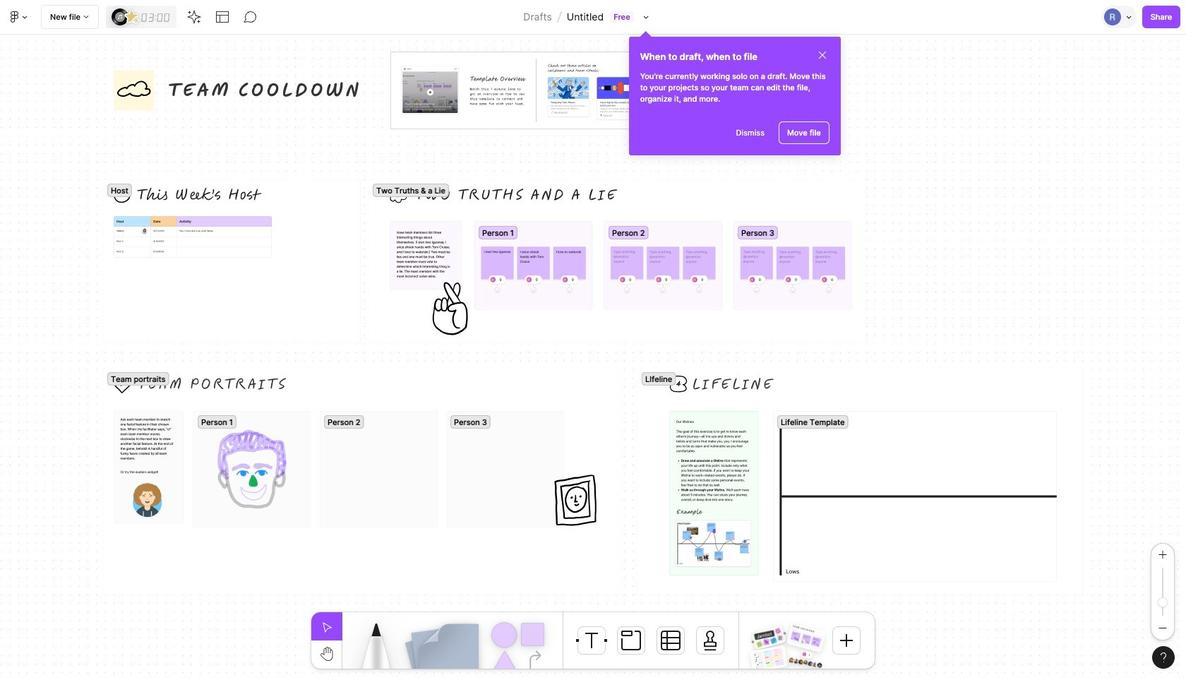 Task type: describe. For each thing, give the bounding box(es) containing it.
multiplayer tools image
[[1124, 0, 1136, 34]]

team cooldown image
[[787, 623, 826, 653]]

main toolbar region
[[0, 0, 1187, 35]]

view comments image
[[244, 10, 258, 24]]



Task type: locate. For each thing, give the bounding box(es) containing it.
File name text field
[[566, 8, 605, 26]]

help image
[[1161, 653, 1167, 663]]

team charter image
[[750, 645, 788, 672]]



